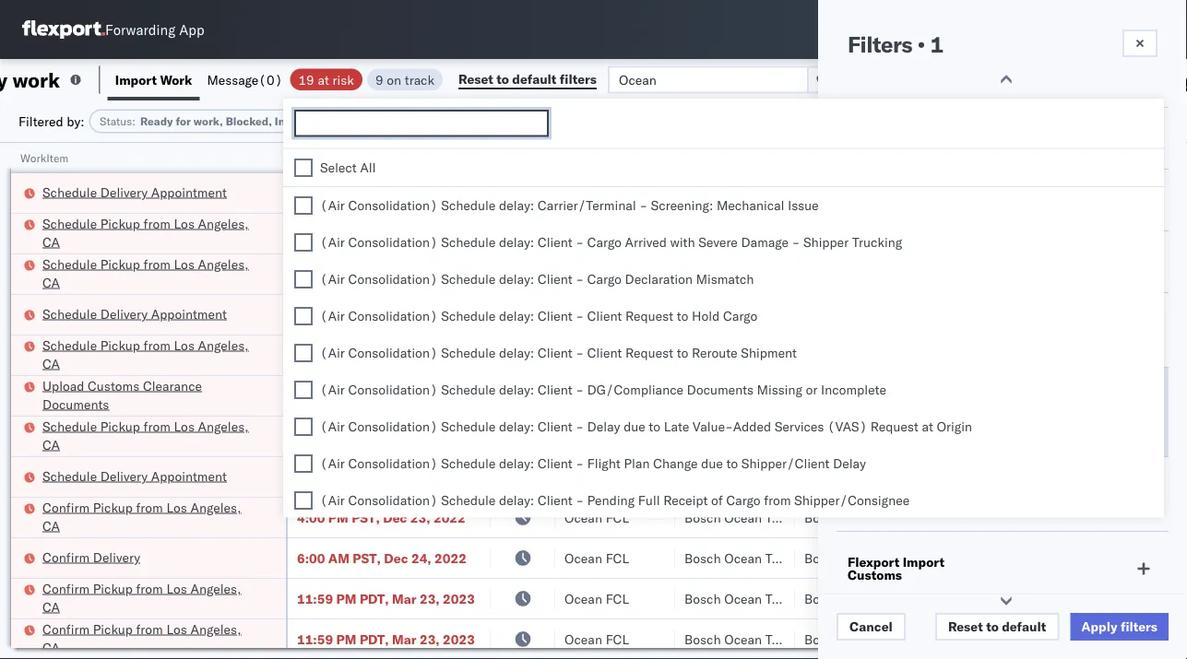 Task type: locate. For each thing, give the bounding box(es) containing it.
resize handle column header
[[264, 143, 286, 660], [469, 143, 491, 660], [533, 143, 555, 660], [653, 143, 675, 660], [773, 143, 795, 660], [958, 143, 980, 660], [1105, 143, 1128, 660], [1154, 143, 1176, 660]]

(air for (air consolidation) schedule delay: client - cargo arrived with severe damage - shipper trucking
[[320, 234, 345, 250]]

2 vertical spatial schedule delivery appointment button
[[42, 467, 227, 488]]

3 4, from the top
[[419, 266, 431, 282]]

12 fcl from the top
[[606, 632, 629, 648]]

1 vertical spatial flex-1846748
[[1019, 591, 1114, 607]]

None checkbox
[[294, 270, 313, 288], [294, 381, 313, 399], [294, 418, 313, 436], [294, 454, 313, 473], [294, 491, 313, 510], [294, 270, 313, 288], [294, 381, 313, 399], [294, 418, 313, 436], [294, 454, 313, 473], [294, 491, 313, 510]]

work
[[160, 72, 192, 88], [533, 114, 559, 128], [848, 254, 880, 270]]

customs inside flexport import customs
[[848, 567, 902, 584]]

8 fcl from the top
[[606, 469, 629, 485]]

: left 'ready'
[[132, 114, 136, 128]]

8 consolidation) from the top
[[348, 455, 438, 472]]

23, for 1st confirm pickup from los angeles, ca button from the top
[[410, 510, 430, 526]]

3 pdt, from the top
[[360, 266, 389, 282]]

dec for schedule pickup from los angeles, ca
[[391, 429, 415, 445]]

flex-1846748 for first schedule delivery appointment button
[[1019, 185, 1114, 201]]

0 horizontal spatial work
[[160, 72, 192, 88]]

default left apply
[[1002, 619, 1047, 635]]

pst,
[[360, 388, 388, 404], [360, 429, 388, 445], [360, 469, 388, 485], [352, 510, 380, 526], [353, 550, 381, 567]]

(air for (air consolidation) schedule delay: client - flight plan change due to shipper/client delay
[[320, 455, 345, 472]]

schedule delivery appointment for 3rd schedule delivery appointment link from the bottom
[[42, 184, 227, 200]]

2 mar from the top
[[392, 632, 417, 648]]

workitem button
[[11, 147, 268, 165]]

import down flexport managed delivery
[[903, 555, 945, 571]]

at
[[318, 72, 329, 88], [922, 418, 934, 435]]

19
[[298, 72, 314, 88]]

due down dg/compliance
[[624, 418, 646, 435]]

- up the (air consolidation) schedule delay: client - flight plan change due to shipper/client delay
[[576, 418, 584, 435]]

0 vertical spatial default
[[512, 71, 557, 87]]

- left pending
[[576, 492, 584, 508]]

flexport import customs
[[848, 555, 945, 584]]

confirm pickup from los angeles, ca link for third confirm pickup from los angeles, ca button from the top
[[42, 621, 262, 657]]

3 : from the left
[[559, 114, 563, 128]]

filtered by:
[[18, 113, 85, 129]]

confirm for confirm delivery button
[[42, 549, 90, 566]]

4 11:59 pm pdt, nov 4, 2022 from the top
[[297, 307, 467, 323]]

: right search
[[559, 114, 563, 128]]

pst, for schedule delivery appointment
[[360, 469, 388, 485]]

filters right apply
[[1121, 619, 1158, 635]]

(air for (air consolidation) schedule delay: client - client request to hold cargo
[[320, 308, 345, 324]]

1846748 right the 'reset to default'
[[1058, 632, 1114, 648]]

pst, up '6:00 am pst, dec 24, 2022'
[[352, 510, 380, 526]]

nov for 2nd schedule delivery appointment link from the top
[[392, 307, 416, 323]]

nov for 3rd schedule delivery appointment link from the bottom
[[392, 185, 416, 201]]

flex-1846748 for third confirm pickup from los angeles, ca button from the top
[[1019, 632, 1114, 648]]

0 vertical spatial type
[[915, 254, 944, 270]]

1 horizontal spatial customs
[[848, 567, 902, 584]]

4,
[[419, 185, 431, 201], [419, 226, 431, 242], [419, 266, 431, 282], [419, 307, 431, 323], [419, 347, 431, 364]]

schedule delivery appointment button
[[42, 183, 227, 203], [42, 305, 227, 325], [42, 467, 227, 488]]

snooze
[[500, 151, 536, 165]]

consolidation) for (air consolidation) schedule delay: client - delay due to late value-added services (vas) request at origin
[[348, 418, 438, 435]]

in
[[275, 114, 285, 128]]

flexport inside flexport managed delivery
[[848, 480, 900, 496]]

4:00
[[297, 510, 325, 526]]

11:59 for 1st the "schedule pickup from los angeles, ca" link from the top
[[297, 226, 333, 242]]

at right 19
[[318, 72, 329, 88]]

4 schedule pickup from los angeles, ca button from the top
[[42, 418, 262, 456]]

managed
[[903, 480, 960, 496]]

schedule delivery appointment for 3rd schedule delivery appointment link
[[42, 468, 227, 484]]

ceau752
[[1137, 185, 1188, 201], [1137, 225, 1188, 241], [1137, 266, 1188, 282], [1137, 306, 1188, 322], [1137, 347, 1188, 363], [1137, 388, 1188, 404], [1137, 591, 1188, 607], [1137, 631, 1188, 647]]

2 vertical spatial request
[[871, 418, 919, 435]]

fcl for upload customs clearance documents link at the bottom left of page
[[606, 388, 629, 404]]

7 ocean fcl from the top
[[565, 429, 629, 445]]

7 consolidation) from the top
[[348, 418, 438, 435]]

flexport inside flexport import customs
[[848, 555, 900, 571]]

customs up cancel on the bottom right
[[848, 567, 902, 584]]

1 1846748 from the top
[[1058, 185, 1114, 201]]

forwarding
[[105, 21, 176, 38]]

documents down upload in the left bottom of the page
[[42, 396, 109, 412]]

6:00 am pst, dec 24, 2022
[[297, 550, 467, 567]]

appointment down upload customs clearance documents button
[[151, 468, 227, 484]]

: for status
[[132, 114, 136, 128]]

0 vertical spatial appointment
[[151, 184, 227, 200]]

1 vertical spatial mar
[[392, 632, 417, 648]]

(air
[[320, 197, 345, 213], [320, 234, 345, 250], [320, 271, 345, 287], [320, 308, 345, 324], [320, 345, 345, 361], [320, 382, 345, 398], [320, 418, 345, 435], [320, 455, 345, 472], [320, 492, 345, 508]]

None text field
[[301, 116, 547, 132]]

work item type
[[848, 254, 944, 270]]

lhuu78 for schedule delivery appointment
[[1137, 469, 1188, 485]]

:
[[132, 114, 136, 128], [425, 114, 428, 128], [559, 114, 563, 128]]

consolidation) for (air consolidation) schedule delay: client - client request to reroute shipment
[[348, 345, 438, 361]]

23, for 2nd confirm pickup from los angeles, ca button
[[420, 591, 440, 607]]

2 vertical spatial confirm pickup from los angeles, ca link
[[42, 621, 262, 657]]

work right search
[[533, 114, 559, 128]]

dec up '6:00 am pst, dec 24, 2022'
[[383, 510, 407, 526]]

dec left 24,
[[384, 550, 408, 567]]

1 11:59 pm pdt, mar 23, 2023 from the top
[[297, 591, 475, 607]]

1 vertical spatial 2023
[[443, 632, 475, 648]]

2 vertical spatial work
[[848, 254, 880, 270]]

risk
[[333, 72, 354, 88]]

6 11:59 from the top
[[297, 429, 333, 445]]

list box
[[283, 149, 1164, 660]]

0 vertical spatial 2023
[[443, 591, 475, 607]]

1 vertical spatial 1846748
[[1058, 591, 1114, 607]]

3 confirm from the top
[[42, 581, 90, 597]]

- down carrier/terminal
[[576, 234, 584, 250]]

at left origin
[[922, 418, 934, 435]]

snoozed
[[382, 114, 425, 128]]

5 resize handle column header from the left
[[773, 143, 795, 660]]

0 vertical spatial mar
[[392, 591, 417, 607]]

•
[[918, 30, 925, 58]]

2 schedule pickup from los angeles, ca link from the top
[[42, 255, 262, 292]]

los for 2nd confirm pickup from los angeles, ca button
[[166, 581, 187, 597]]

pst, for schedule pickup from los angeles, ca
[[360, 429, 388, 445]]

schedule pickup from los angeles, ca
[[42, 215, 249, 250], [42, 256, 249, 291], [42, 337, 249, 372], [42, 418, 249, 453]]

Search Work text field
[[608, 66, 809, 94]]

1 fcl from the top
[[606, 185, 629, 201]]

24,
[[411, 550, 432, 567]]

11:59 pm pst, dec 13, 2022 up 4:00 pm pst, dec 23, 2022
[[297, 469, 474, 485]]

test
[[766, 185, 790, 201], [886, 185, 910, 201], [766, 226, 790, 242], [886, 226, 910, 242], [766, 266, 790, 282], [766, 307, 790, 323], [766, 347, 790, 364], [766, 388, 790, 404], [886, 388, 910, 404], [766, 429, 790, 445], [886, 429, 910, 445], [766, 469, 790, 485], [886, 469, 910, 485], [766, 510, 790, 526], [886, 510, 910, 526], [766, 550, 790, 567], [886, 550, 910, 567], [766, 591, 790, 607], [886, 591, 910, 607], [766, 632, 790, 648], [886, 632, 910, 648]]

work up for
[[160, 72, 192, 88]]

0 vertical spatial reset
[[459, 71, 494, 87]]

nov for 3rd the "schedule pickup from los angeles, ca" link from the bottom
[[392, 266, 416, 282]]

appointment for 3rd schedule delivery appointment link
[[151, 468, 227, 484]]

2 11:59 pm pdt, nov 4, 2022 from the top
[[297, 226, 467, 242]]

1 vertical spatial filters
[[1121, 619, 1158, 635]]

plan
[[624, 455, 650, 472]]

- left shipper
[[792, 234, 800, 250]]

consignee button
[[795, 147, 961, 165]]

13,
[[418, 429, 439, 445], [418, 469, 439, 485]]

1 horizontal spatial due
[[701, 455, 723, 472]]

0 horizontal spatial reset
[[459, 71, 494, 87]]

schedule delivery appointment up clearance
[[42, 306, 227, 322]]

: for snoozed
[[425, 114, 428, 128]]

1 13, from the top
[[418, 429, 439, 445]]

1 vertical spatial 13,
[[418, 469, 439, 485]]

by:
[[67, 113, 85, 129]]

request down the declaration in the right top of the page
[[626, 308, 674, 324]]

None checkbox
[[294, 158, 313, 177], [294, 196, 313, 215], [294, 233, 313, 251], [294, 307, 313, 325], [294, 344, 313, 362], [294, 158, 313, 177], [294, 196, 313, 215], [294, 233, 313, 251], [294, 307, 313, 325], [294, 344, 313, 362]]

consolidation) for (air consolidation) schedule delay: client - flight plan change due to shipper/client delay
[[348, 455, 438, 472]]

(air consolidation) schedule delay: client - pending full receipt of cargo from shipper/consignee
[[320, 492, 910, 508]]

schedule delivery appointment button down upload customs clearance documents button
[[42, 467, 227, 488]]

11:59 pm pdt, mar 23, 2023 for confirm pickup from los angeles, ca link associated with third confirm pickup from los angeles, ca button from the top
[[297, 632, 475, 648]]

os button
[[1123, 8, 1165, 51]]

client for (air consolidation) schedule delay: client - client request to hold cargo
[[538, 308, 573, 324]]

11:59 pm pst, dec 13, 2022 down 11:00 pm pst, nov 8, 2022
[[297, 429, 474, 445]]

2 2023 from the top
[[443, 632, 475, 648]]

0 vertical spatial schedule delivery appointment
[[42, 184, 227, 200]]

2 flexport from the top
[[848, 555, 900, 571]]

: left no
[[425, 114, 428, 128]]

delivery for confirm delivery button
[[93, 549, 140, 566]]

delay
[[587, 418, 621, 435], [833, 455, 866, 472]]

1 vertical spatial confirm pickup from los angeles, ca button
[[42, 580, 262, 619]]

select all
[[320, 159, 376, 175]]

- down (air consolidation) schedule delay: client - cargo arrived with severe damage - shipper trucking
[[576, 271, 584, 287]]

customs inside upload customs clearance documents
[[88, 378, 140, 394]]

1 vertical spatial customs
[[848, 567, 902, 584]]

0 vertical spatial 13,
[[418, 429, 439, 445]]

cancel button
[[837, 614, 906, 641]]

1 vertical spatial import
[[903, 555, 945, 571]]

delivery inside confirm delivery link
[[93, 549, 140, 566]]

appointment
[[151, 184, 227, 200], [151, 306, 227, 322], [151, 468, 227, 484]]

pm
[[336, 185, 357, 201], [336, 226, 357, 242], [336, 266, 357, 282], [336, 307, 357, 323], [336, 347, 357, 364], [336, 388, 357, 404], [336, 429, 357, 445], [336, 469, 357, 485], [328, 510, 349, 526], [336, 591, 357, 607], [336, 632, 357, 648]]

type
[[915, 254, 944, 270], [913, 390, 942, 406]]

container
[[1137, 143, 1186, 157]]

1 vertical spatial schedule delivery appointment link
[[42, 305, 227, 323]]

0 vertical spatial customs
[[88, 378, 140, 394]]

11 fcl from the top
[[606, 591, 629, 607]]

mar
[[392, 591, 417, 607], [392, 632, 417, 648]]

pst, left 8,
[[360, 388, 388, 404]]

9 consolidation) from the top
[[348, 492, 438, 508]]

for
[[176, 114, 191, 128]]

1 vertical spatial confirm pickup from los angeles, ca link
[[42, 580, 262, 617]]

change
[[653, 455, 698, 472]]

4 delay: from the top
[[499, 308, 535, 324]]

(air for (air consolidation) schedule delay: client - client request to reroute shipment
[[320, 345, 345, 361]]

11:59 for 3rd the "schedule pickup from los angeles, ca" link from the bottom
[[297, 266, 333, 282]]

3 1846748 from the top
[[1058, 632, 1114, 648]]

9 ocean fcl from the top
[[565, 510, 629, 526]]

work,
[[194, 114, 223, 128]]

fcl for second the "schedule pickup from los angeles, ca" link from the bottom of the page
[[606, 347, 629, 364]]

4 (air from the top
[[320, 308, 345, 324]]

3 consolidation) from the top
[[348, 271, 438, 287]]

- up (air consolidation) schedule delay: client - dg/compliance documents missing or incomplete on the bottom
[[576, 345, 584, 361]]

11:59 for second the "schedule pickup from los angeles, ca" link from the bottom of the page
[[297, 347, 333, 364]]

1 vertical spatial appointment
[[151, 306, 227, 322]]

upload
[[42, 378, 84, 394]]

4, for second the "schedule pickup from los angeles, ca" link from the bottom of the page
[[419, 347, 431, 364]]

due right 'change'
[[701, 455, 723, 472]]

delay up flight
[[587, 418, 621, 435]]

3 flex-1846748 from the top
[[1019, 632, 1114, 648]]

work inside import work "button"
[[160, 72, 192, 88]]

or
[[806, 382, 818, 398]]

missing
[[757, 382, 803, 398]]

pst, up 4:00 pm pst, dec 23, 2022
[[360, 469, 388, 485]]

flexport left managed
[[848, 480, 900, 496]]

1 horizontal spatial import
[[903, 555, 945, 571]]

2 delay: from the top
[[499, 234, 535, 250]]

2 vertical spatial flex-1846748
[[1019, 632, 1114, 648]]

schedule delivery appointment down upload customs clearance documents button
[[42, 468, 227, 484]]

0 vertical spatial 11:59 pm pdt, mar 23, 2023
[[297, 591, 475, 607]]

2 11:59 pm pst, dec 13, 2022 from the top
[[297, 469, 474, 485]]

los for 3rd schedule pickup from los angeles, ca button
[[174, 337, 195, 353]]

0 horizontal spatial due
[[624, 418, 646, 435]]

1 flexport from the top
[[848, 480, 900, 496]]

4, for 2nd schedule delivery appointment link from the top
[[419, 307, 431, 323]]

- down (air consolidation) schedule delay: client - client request to reroute shipment
[[576, 382, 584, 398]]

delivery inside flexport managed delivery
[[848, 493, 899, 509]]

schedule delivery appointment button down the workitem button
[[42, 183, 227, 203]]

1 horizontal spatial documents
[[687, 382, 754, 398]]

type right item at the top of the page
[[915, 254, 944, 270]]

filters • 1
[[848, 30, 944, 58]]

1 vertical spatial reset
[[948, 619, 983, 635]]

2 vertical spatial confirm pickup from los angeles, ca
[[42, 621, 241, 656]]

3 lhuu78 from the top
[[1137, 509, 1188, 525]]

1 flex-1846748 from the top
[[1019, 185, 1114, 201]]

1 11:59 from the top
[[297, 185, 333, 201]]

13, down 8,
[[418, 429, 439, 445]]

schedule delivery appointment link down upload customs clearance documents button
[[42, 467, 227, 486]]

appointment up clearance
[[151, 306, 227, 322]]

2 vertical spatial appointment
[[151, 468, 227, 484]]

0 horizontal spatial documents
[[42, 396, 109, 412]]

progress
[[288, 114, 334, 128]]

0 vertical spatial 11:59 pm pst, dec 13, 2022
[[297, 429, 474, 445]]

2 schedule pickup from los angeles, ca from the top
[[42, 256, 249, 291]]

trucking
[[852, 234, 903, 250]]

0 vertical spatial 23,
[[410, 510, 430, 526]]

0 vertical spatial filters
[[560, 71, 597, 87]]

flex id button
[[980, 147, 1109, 165]]

0 horizontal spatial import
[[115, 72, 157, 88]]

2 confirm pickup from los angeles, ca button from the top
[[42, 580, 262, 619]]

5 pdt, from the top
[[360, 347, 389, 364]]

0 vertical spatial at
[[318, 72, 329, 88]]

4 4, from the top
[[419, 307, 431, 323]]

0 vertical spatial confirm pickup from los angeles, ca button
[[42, 499, 262, 537]]

1 vertical spatial at
[[922, 418, 934, 435]]

import inside "button"
[[115, 72, 157, 88]]

0 vertical spatial request
[[626, 308, 674, 324]]

2 vertical spatial confirm pickup from los angeles, ca button
[[42, 621, 262, 659]]

1 horizontal spatial at
[[922, 418, 934, 435]]

5 ceau752 from the top
[[1137, 347, 1188, 363]]

schedule delivery appointment link down the workitem button
[[42, 183, 227, 202]]

screening:
[[651, 197, 714, 213]]

resize handle column header for client name
[[773, 143, 795, 660]]

0 vertical spatial schedule delivery appointment button
[[42, 183, 227, 203]]

import up status
[[115, 72, 157, 88]]

4 resize handle column header from the left
[[653, 143, 675, 660]]

7 ceau752 from the top
[[1137, 591, 1188, 607]]

id
[[1013, 151, 1024, 165]]

2 horizontal spatial :
[[559, 114, 563, 128]]

5 (air from the top
[[320, 345, 345, 361]]

carrier/terminal
[[538, 197, 636, 213]]

los for 4th schedule pickup from los angeles, ca button
[[174, 418, 195, 435]]

0 horizontal spatial filters
[[560, 71, 597, 87]]

1 vertical spatial work
[[533, 114, 559, 128]]

1 vertical spatial confirm pickup from los angeles, ca
[[42, 581, 241, 615]]

shipper
[[804, 234, 849, 250]]

(air for (air consolidation) schedule delay: client - pending full receipt of cargo from shipper/consignee
[[320, 492, 345, 508]]

delay down (vas)
[[833, 455, 866, 472]]

pst, for confirm pickup from los angeles, ca
[[352, 510, 380, 526]]

0 vertical spatial confirm pickup from los angeles, ca
[[42, 500, 241, 534]]

pst, right the am
[[353, 550, 381, 567]]

11:00
[[297, 388, 333, 404]]

0 vertical spatial import
[[115, 72, 157, 88]]

1846748 down flex id button
[[1058, 185, 1114, 201]]

1 ceau752 from the top
[[1137, 185, 1188, 201]]

4 ocean fcl from the top
[[565, 307, 629, 323]]

resize handle column header for flex id
[[1105, 143, 1128, 660]]

bosch ocean test
[[685, 185, 790, 201], [805, 185, 910, 201], [685, 226, 790, 242], [805, 226, 910, 242], [685, 266, 790, 282], [685, 307, 790, 323], [685, 347, 790, 364], [685, 388, 790, 404], [805, 388, 910, 404], [685, 429, 790, 445], [805, 429, 910, 445], [685, 469, 790, 485], [805, 469, 910, 485], [685, 510, 790, 526], [805, 510, 910, 526], [685, 550, 790, 567], [805, 550, 910, 567], [685, 591, 790, 607], [805, 591, 910, 607], [685, 632, 790, 648], [805, 632, 910, 648]]

23,
[[410, 510, 430, 526], [420, 591, 440, 607], [420, 632, 440, 648]]

11:59 for 3rd schedule delivery appointment link from the bottom
[[297, 185, 333, 201]]

flex-1846748 button
[[989, 180, 1118, 206], [989, 180, 1118, 206], [989, 586, 1118, 612], [989, 586, 1118, 612], [989, 627, 1118, 653], [989, 627, 1118, 653]]

request up dg/compliance
[[626, 345, 674, 361]]

1 vertical spatial request
[[626, 345, 674, 361]]

1 11:59 pm pst, dec 13, 2022 from the top
[[297, 429, 474, 445]]

customs right upload in the left bottom of the page
[[88, 378, 140, 394]]

schedule delivery appointment link up clearance
[[42, 305, 227, 323]]

1 vertical spatial schedule delivery appointment button
[[42, 305, 227, 325]]

appointment for 2nd schedule delivery appointment link from the top
[[151, 306, 227, 322]]

1 horizontal spatial reset
[[948, 619, 983, 635]]

7 resize handle column header from the left
[[1105, 143, 1128, 660]]

1 horizontal spatial work
[[533, 114, 559, 128]]

0 vertical spatial work
[[160, 72, 192, 88]]

1 vertical spatial type
[[913, 390, 942, 406]]

1 vertical spatial 11:59 pm pdt, mar 23, 2023
[[297, 632, 475, 648]]

1 vertical spatial flexport
[[848, 555, 900, 571]]

0 vertical spatial due
[[624, 418, 646, 435]]

forwarding app
[[105, 21, 205, 38]]

2 consolidation) from the top
[[348, 234, 438, 250]]

consolidation) for (air consolidation) schedule delay: client - cargo declaration mismatch
[[348, 271, 438, 287]]

due
[[624, 418, 646, 435], [701, 455, 723, 472]]

1 horizontal spatial default
[[1002, 619, 1047, 635]]

file
[[913, 72, 936, 88]]

19 at risk
[[298, 72, 354, 88]]

1 vertical spatial 11:59 pm pst, dec 13, 2022
[[297, 469, 474, 485]]

message (0)
[[207, 72, 283, 88]]

filters up search work : ocean
[[560, 71, 597, 87]]

schedule pickup from los angeles, ca button
[[42, 215, 262, 253], [42, 255, 262, 294], [42, 336, 262, 375], [42, 418, 262, 456]]

- up (air consolidation) schedule delay: client - client request to reroute shipment
[[576, 308, 584, 324]]

6 consolidation) from the top
[[348, 382, 438, 398]]

default up search work : ocean
[[512, 71, 557, 87]]

confirm pickup from los angeles, ca link for 1st confirm pickup from los angeles, ca button from the top
[[42, 499, 262, 536]]

1 confirm from the top
[[42, 500, 90, 516]]

0 vertical spatial flex-1846748
[[1019, 185, 1114, 201]]

- left flight
[[576, 455, 584, 472]]

1846748 up apply
[[1058, 591, 1114, 607]]

work down 'trucking'
[[848, 254, 880, 270]]

1 vertical spatial schedule delivery appointment
[[42, 306, 227, 322]]

pst, down 11:00 pm pst, nov 8, 2022
[[360, 429, 388, 445]]

2 vertical spatial schedule delivery appointment link
[[42, 467, 227, 486]]

dec up 4:00 pm pst, dec 23, 2022
[[391, 469, 415, 485]]

fcl for 2nd schedule delivery appointment link from the top
[[606, 307, 629, 323]]

0 horizontal spatial delay
[[587, 418, 621, 435]]

flexport for delivery
[[848, 480, 900, 496]]

flexport up cancel on the bottom right
[[848, 555, 900, 571]]

0 vertical spatial 1846748
[[1058, 185, 1114, 201]]

consolidation)
[[348, 197, 438, 213], [348, 234, 438, 250], [348, 271, 438, 287], [348, 308, 438, 324], [348, 345, 438, 361], [348, 382, 438, 398], [348, 418, 438, 435], [348, 455, 438, 472], [348, 492, 438, 508]]

11:59 pm pdt, mar 23, 2023
[[297, 591, 475, 607], [297, 632, 475, 648]]

0 vertical spatial delay
[[587, 418, 621, 435]]

import
[[115, 72, 157, 88], [903, 555, 945, 571]]

6 (air from the top
[[320, 382, 345, 398]]

0 horizontal spatial default
[[512, 71, 557, 87]]

1 horizontal spatial :
[[425, 114, 428, 128]]

6 fcl from the top
[[606, 388, 629, 404]]

client for (air consolidation) schedule delay: client - delay due to late value-added services (vas) request at origin
[[538, 418, 573, 435]]

8,
[[418, 388, 430, 404]]

fcl for confirm pickup from los angeles, ca link for 2nd confirm pickup from los angeles, ca button
[[606, 591, 629, 607]]

0 horizontal spatial :
[[132, 114, 136, 128]]

mismatch
[[696, 271, 754, 287]]

0 vertical spatial schedule delivery appointment link
[[42, 183, 227, 202]]

fcl for fourth the "schedule pickup from los angeles, ca" link from the top
[[606, 429, 629, 445]]

2 11:59 from the top
[[297, 226, 333, 242]]

schedule delivery appointment link
[[42, 183, 227, 202], [42, 305, 227, 323], [42, 467, 227, 486]]

9 delay: from the top
[[499, 492, 535, 508]]

3 confirm pickup from los angeles, ca link from the top
[[42, 621, 262, 657]]

delay: for late
[[499, 418, 535, 435]]

2 vertical spatial 23,
[[420, 632, 440, 648]]

7 ca from the top
[[42, 640, 60, 656]]

1 confirm pickup from los angeles, ca from the top
[[42, 500, 241, 534]]

schedule delivery appointment down the workitem button
[[42, 184, 227, 200]]

1 horizontal spatial filters
[[1121, 619, 1158, 635]]

consolidation) for (air consolidation) schedule delay: client - client request to hold cargo
[[348, 308, 438, 324]]

incomplete
[[821, 382, 887, 398]]

2 vertical spatial schedule delivery appointment
[[42, 468, 227, 484]]

23, for third confirm pickup from los angeles, ca button from the top
[[420, 632, 440, 648]]

angeles,
[[198, 215, 249, 232], [198, 256, 249, 272], [198, 337, 249, 353], [198, 418, 249, 435], [191, 500, 241, 516], [191, 581, 241, 597], [191, 621, 241, 638]]

dec for confirm pickup from los angeles, ca
[[383, 510, 407, 526]]

2 horizontal spatial work
[[848, 254, 880, 270]]

1 schedule delivery appointment from the top
[[42, 184, 227, 200]]

request for hold
[[626, 308, 674, 324]]

cargo
[[587, 234, 622, 250], [587, 271, 622, 287], [723, 308, 758, 324], [726, 492, 761, 508]]

dec down 11:00 pm pst, nov 8, 2022
[[391, 429, 415, 445]]

4 11:59 from the top
[[297, 307, 333, 323]]

request down exception type on the right bottom
[[871, 418, 919, 435]]

4 fcl from the top
[[606, 307, 629, 323]]

10 fcl from the top
[[606, 550, 629, 567]]

5 11:59 from the top
[[297, 347, 333, 364]]

1 resize handle column header from the left
[[264, 143, 286, 660]]

1 (air from the top
[[320, 197, 345, 213]]

0 horizontal spatial customs
[[88, 378, 140, 394]]

consolidation) for (air consolidation) schedule delay: client - dg/compliance documents missing or incomplete
[[348, 382, 438, 398]]

1 : from the left
[[132, 114, 136, 128]]

mar for 2nd confirm pickup from los angeles, ca button
[[392, 591, 417, 607]]

schedule delivery appointment button up clearance
[[42, 305, 227, 325]]

delivery for second schedule delivery appointment button from the top
[[100, 306, 148, 322]]

hold
[[692, 308, 720, 324]]

1 vertical spatial 23,
[[420, 591, 440, 607]]

appointment down the workitem button
[[151, 184, 227, 200]]

0 vertical spatial confirm pickup from los angeles, ca link
[[42, 499, 262, 536]]

(air consolidation) schedule delay: client - cargo arrived with severe damage - shipper trucking
[[320, 234, 903, 250]]

confirm pickup from los angeles, ca for confirm pickup from los angeles, ca link associated with third confirm pickup from los angeles, ca button from the top
[[42, 621, 241, 656]]

0 vertical spatial flexport
[[848, 480, 900, 496]]

1 horizontal spatial delay
[[833, 455, 866, 472]]

ocean
[[567, 114, 601, 128], [565, 185, 603, 201], [725, 185, 762, 201], [844, 185, 882, 201], [565, 226, 603, 242], [725, 226, 762, 242], [844, 226, 882, 242], [565, 266, 603, 282], [725, 266, 762, 282], [565, 307, 603, 323], [725, 307, 762, 323], [565, 347, 603, 364], [725, 347, 762, 364], [565, 388, 603, 404], [725, 388, 762, 404], [844, 388, 882, 404], [565, 429, 603, 445], [725, 429, 762, 445], [844, 429, 882, 445], [565, 469, 603, 485], [725, 469, 762, 485], [844, 469, 882, 485], [565, 510, 603, 526], [725, 510, 762, 526], [844, 510, 882, 526], [565, 550, 603, 567], [725, 550, 762, 567], [844, 550, 882, 567], [565, 591, 603, 607], [725, 591, 762, 607], [844, 591, 882, 607], [565, 632, 603, 648], [725, 632, 762, 648], [844, 632, 882, 648]]

2 vertical spatial 1846748
[[1058, 632, 1114, 648]]

reset
[[459, 71, 494, 87], [948, 619, 983, 635]]

1 vertical spatial default
[[1002, 619, 1047, 635]]

- for due
[[576, 455, 584, 472]]

confirm delivery
[[42, 549, 140, 566]]

documents down reroute
[[687, 382, 754, 398]]

fcl for 3rd the "schedule pickup from los angeles, ca" link from the bottom
[[606, 266, 629, 282]]

13, up 4:00 pm pst, dec 23, 2022
[[418, 469, 439, 485]]

cancel
[[850, 619, 893, 635]]

type up origin
[[913, 390, 942, 406]]

4, for 3rd the "schedule pickup from los angeles, ca" link from the bottom
[[419, 266, 431, 282]]

fcl for 1st confirm pickup from los angeles, ca button from the top's confirm pickup from los angeles, ca link
[[606, 510, 629, 526]]

3 fcl from the top
[[606, 266, 629, 282]]



Task type: vqa. For each thing, say whether or not it's contained in the screenshot.
first Schedule Pickup from Los Angeles, CA button
yes



Task type: describe. For each thing, give the bounding box(es) containing it.
5 ca from the top
[[42, 518, 60, 534]]

consolidation) for (air consolidation) schedule delay: carrier/terminal - screening: mechanical issue
[[348, 197, 438, 213]]

status
[[100, 114, 132, 128]]

list box containing select all
[[283, 149, 1164, 660]]

client inside button
[[685, 151, 715, 165]]

Search Shipments (/) text field
[[834, 16, 1012, 43]]

delay: for of
[[499, 492, 535, 508]]

2 schedule delivery appointment button from the top
[[42, 305, 227, 325]]

(air consolidation) schedule delay: client - cargo declaration mismatch
[[320, 271, 754, 287]]

import inside flexport import customs
[[903, 555, 945, 571]]

flex id
[[989, 151, 1024, 165]]

1 2023 from the top
[[443, 591, 475, 607]]

name
[[717, 151, 747, 165]]

(air consolidation) schedule delay: client - delay due to late value-added services (vas) request at origin
[[320, 418, 973, 435]]

confirm pickup from los angeles, ca for confirm pickup from los angeles, ca link for 2nd confirm pickup from los angeles, ca button
[[42, 581, 241, 615]]

no
[[433, 114, 447, 128]]

0 horizontal spatial at
[[318, 72, 329, 88]]

cargo down carrier/terminal
[[587, 234, 622, 250]]

appointment for 3rd schedule delivery appointment link from the bottom
[[151, 184, 227, 200]]

1 schedule pickup from los angeles, ca from the top
[[42, 215, 249, 250]]

5 11:59 pm pdt, nov 4, 2022 from the top
[[297, 347, 467, 364]]

2 flex- from the top
[[1019, 510, 1058, 526]]

blocked,
[[226, 114, 272, 128]]

confirm for 1st confirm pickup from los angeles, ca button from the top
[[42, 500, 90, 516]]

resize handle column header for deadline
[[469, 143, 491, 660]]

search work : ocean
[[495, 114, 601, 128]]

4 schedule pickup from los angeles, ca link from the top
[[42, 418, 262, 454]]

3 schedule pickup from los angeles, ca button from the top
[[42, 336, 262, 375]]

all
[[360, 159, 376, 175]]

3 resize handle column header from the left
[[533, 143, 555, 660]]

(air for (air consolidation) schedule delay: client - delay due to late value-added services (vas) request at origin
[[320, 418, 345, 435]]

apply filters
[[1082, 619, 1158, 635]]

confirm for 2nd confirm pickup from los angeles, ca button
[[42, 581, 90, 597]]

11:59 for 3rd schedule delivery appointment link
[[297, 469, 333, 485]]

4 flex- from the top
[[1019, 632, 1058, 648]]

app
[[179, 21, 205, 38]]

4 schedule pickup from los angeles, ca from the top
[[42, 418, 249, 453]]

3 ceau752 from the top
[[1137, 266, 1188, 282]]

receipt
[[664, 492, 708, 508]]

from inside list box
[[764, 492, 791, 508]]

8 ocean fcl from the top
[[565, 469, 629, 485]]

3 schedule pickup from los angeles, ca link from the top
[[42, 336, 262, 373]]

deadline
[[297, 151, 342, 165]]

clearance
[[143, 378, 202, 394]]

7 pdt, from the top
[[360, 632, 389, 648]]

flexport. image
[[22, 20, 105, 39]]

import work
[[115, 72, 192, 88]]

nov for 1st the "schedule pickup from los angeles, ca" link from the top
[[392, 226, 416, 242]]

2 1846748 from the top
[[1058, 591, 1114, 607]]

8 11:59 from the top
[[297, 591, 333, 607]]

2 pdt, from the top
[[360, 226, 389, 242]]

11:59 pm pst, dec 13, 2022 for schedule delivery appointment
[[297, 469, 474, 485]]

1 11:59 pm pdt, nov 4, 2022 from the top
[[297, 185, 467, 201]]

3 delay: from the top
[[499, 271, 535, 287]]

12 ocean fcl from the top
[[565, 632, 629, 648]]

schedule delivery appointment for 2nd schedule delivery appointment link from the top
[[42, 306, 227, 322]]

container numbers button
[[1128, 139, 1188, 173]]

container numbers
[[1137, 143, 1186, 172]]

3 schedule delivery appointment button from the top
[[42, 467, 227, 488]]

consolidation) for (air consolidation) schedule delay: client - cargo arrived with severe damage - shipper trucking
[[348, 234, 438, 250]]

- for hold
[[576, 308, 584, 324]]

with
[[670, 234, 695, 250]]

severe
[[699, 234, 738, 250]]

acti
[[1165, 72, 1188, 88]]

9
[[375, 72, 383, 88]]

am
[[328, 550, 350, 567]]

at inside list box
[[922, 418, 934, 435]]

11:00 pm pst, nov 8, 2022
[[297, 388, 466, 404]]

batch acti button
[[1096, 66, 1188, 94]]

confirm delivery button
[[42, 549, 140, 569]]

message
[[207, 72, 259, 88]]

resize handle column header for workitem
[[264, 143, 286, 660]]

upload customs clearance documents link
[[42, 377, 262, 414]]

on
[[387, 72, 401, 88]]

11:59 for 2nd schedule delivery appointment link from the top
[[297, 307, 333, 323]]

workitem
[[20, 151, 69, 165]]

ready
[[140, 114, 173, 128]]

(air for (air consolidation) schedule delay: client - cargo declaration mismatch
[[320, 271, 345, 287]]

1 flex- from the top
[[1019, 185, 1058, 201]]

1 schedule pickup from los angeles, ca link from the top
[[42, 215, 262, 251]]

(air consolidation) schedule delay: client - client request to hold cargo
[[320, 308, 758, 324]]

10 ocean fcl from the top
[[565, 550, 629, 567]]

9 on track
[[375, 72, 435, 88]]

3 ca from the top
[[42, 356, 60, 372]]

nov for second the "schedule pickup from los angeles, ca" link from the bottom of the page
[[392, 347, 416, 364]]

flex-1889466
[[1019, 510, 1114, 526]]

consignee
[[805, 151, 858, 165]]

client for (air consolidation) schedule delay: client - cargo arrived with severe damage - shipper trucking
[[538, 234, 573, 250]]

delivery for first schedule delivery appointment button
[[100, 184, 148, 200]]

reset to default filters button
[[448, 66, 608, 94]]

request for reroute
[[626, 345, 674, 361]]

filtered
[[18, 113, 63, 129]]

documents inside upload customs clearance documents
[[42, 396, 109, 412]]

client for (air consolidation) schedule delay: client - dg/compliance documents missing or incomplete
[[538, 382, 573, 398]]

2 schedule delivery appointment link from the top
[[42, 305, 227, 323]]

select
[[320, 159, 357, 175]]

13, for schedule pickup from los angeles, ca
[[418, 429, 439, 445]]

default for reset to default filters
[[512, 71, 557, 87]]

numbers
[[1137, 158, 1182, 172]]

delivery for 3rd schedule delivery appointment button from the top of the page
[[100, 468, 148, 484]]

lhuu78 for schedule pickup from los angeles, ca
[[1137, 428, 1188, 444]]

import work button
[[108, 59, 200, 101]]

deadline button
[[288, 147, 472, 165]]

full
[[638, 492, 660, 508]]

fcl for 3rd schedule delivery appointment link from the bottom
[[606, 185, 629, 201]]

cargo right the of
[[726, 492, 761, 508]]

confirm pickup from los angeles, ca link for 2nd confirm pickup from los angeles, ca button
[[42, 580, 262, 617]]

1 schedule pickup from los angeles, ca button from the top
[[42, 215, 262, 253]]

11:59 for fourth the "schedule pickup from los angeles, ca" link from the top
[[297, 429, 333, 445]]

8 ceau752 from the top
[[1137, 631, 1188, 647]]

- for late
[[576, 418, 584, 435]]

value-
[[693, 418, 733, 435]]

mode button
[[555, 147, 657, 165]]

los for third confirm pickup from los angeles, ca button from the top
[[166, 621, 187, 638]]

filters
[[848, 30, 913, 58]]

los for 1st confirm pickup from los angeles, ca button from the top
[[166, 500, 187, 516]]

2 ocean fcl from the top
[[565, 226, 629, 242]]

actions
[[1132, 151, 1170, 165]]

default for reset to default
[[1002, 619, 1047, 635]]

resize handle column header for mode
[[653, 143, 675, 660]]

client for (air consolidation) schedule delay: client - client request to reroute shipment
[[538, 345, 573, 361]]

cargo right 'hold'
[[723, 308, 758, 324]]

delay: for due
[[499, 455, 535, 472]]

1 delay: from the top
[[499, 197, 535, 213]]

forwarding app link
[[22, 20, 205, 39]]

fcl for 1st the "schedule pickup from los angeles, ca" link from the top
[[606, 226, 629, 242]]

status : ready for work, blocked, in progress
[[100, 114, 334, 128]]

1 schedule delivery appointment button from the top
[[42, 183, 227, 203]]

dec for schedule delivery appointment
[[391, 469, 415, 485]]

consolidation) for (air consolidation) schedule delay: client - pending full receipt of cargo from shipper/consignee
[[348, 492, 438, 508]]

filters inside button
[[1121, 619, 1158, 635]]

- up arrived
[[640, 197, 648, 213]]

3 11:59 pm pdt, nov 4, 2022 from the top
[[297, 266, 467, 282]]

delay: for hold
[[499, 308, 535, 324]]

3 flex- from the top
[[1019, 591, 1058, 607]]

1 ca from the top
[[42, 234, 60, 250]]

los for second schedule pickup from los angeles, ca button from the top of the page
[[174, 256, 195, 272]]

item
[[883, 254, 911, 270]]

os
[[1135, 23, 1153, 36]]

(air consolidation) schedule delay: carrier/terminal - screening: mechanical issue
[[320, 197, 819, 213]]

- for severe
[[576, 234, 584, 250]]

11 ocean fcl from the top
[[565, 591, 629, 607]]

3 confirm pickup from los angeles, ca button from the top
[[42, 621, 262, 659]]

work for search
[[533, 114, 559, 128]]

mechanical
[[717, 197, 785, 213]]

- for of
[[576, 492, 584, 508]]

(air for (air consolidation) schedule delay: carrier/terminal - screening: mechanical issue
[[320, 197, 345, 213]]

4 lhuu78 from the top
[[1137, 550, 1188, 566]]

upload customs clearance documents button
[[42, 377, 262, 416]]

reset to default
[[948, 619, 1047, 635]]

(air consolidation) schedule delay: client - flight plan change due to shipper/client delay
[[320, 455, 866, 472]]

declaration
[[625, 271, 693, 287]]

9 11:59 from the top
[[297, 632, 333, 648]]

dg/compliance
[[587, 382, 684, 398]]

4 pdt, from the top
[[360, 307, 389, 323]]

4:00 pm pst, dec 23, 2022
[[297, 510, 466, 526]]

11:59 pm pst, dec 13, 2022 for schedule pickup from los angeles, ca
[[297, 429, 474, 445]]

6 ocean fcl from the top
[[565, 388, 629, 404]]

lhuu78 for confirm pickup from los angeles, ca
[[1137, 509, 1188, 525]]

6 pdt, from the top
[[360, 591, 389, 607]]

(0)
[[259, 72, 283, 88]]

flexport for customs
[[848, 555, 900, 571]]

track
[[405, 72, 435, 88]]

1 vertical spatial due
[[701, 455, 723, 472]]

delay: for reroute
[[499, 345, 535, 361]]

4 ca from the top
[[42, 437, 60, 453]]

client for (air consolidation) schedule delay: client - pending full receipt of cargo from shipper/consignee
[[538, 492, 573, 508]]

3 schedule delivery appointment link from the top
[[42, 467, 227, 486]]

3 ocean fcl from the top
[[565, 266, 629, 282]]

exception type
[[848, 390, 942, 406]]

2 ceau752 from the top
[[1137, 225, 1188, 241]]

cargo down (air consolidation) schedule delay: client - cargo arrived with severe damage - shipper trucking
[[587, 271, 622, 287]]

6 ceau752 from the top
[[1137, 388, 1188, 404]]

confirm pickup from los angeles, ca for 1st confirm pickup from los angeles, ca button from the top's confirm pickup from los angeles, ca link
[[42, 500, 241, 534]]

shipper/client
[[742, 455, 830, 472]]

1889466
[[1058, 510, 1114, 526]]

flex-1846748 for 2nd confirm pickup from los angeles, ca button
[[1019, 591, 1114, 607]]

snoozed : no
[[382, 114, 447, 128]]

batch
[[1125, 72, 1161, 88]]

8 resize handle column header from the left
[[1154, 143, 1176, 660]]

4, for 3rd schedule delivery appointment link from the bottom
[[419, 185, 431, 201]]

fcl for confirm pickup from los angeles, ca link associated with third confirm pickup from los angeles, ca button from the top
[[606, 632, 629, 648]]

1 ocean fcl from the top
[[565, 185, 629, 201]]

1 schedule delivery appointment link from the top
[[42, 183, 227, 202]]

arrived
[[625, 234, 667, 250]]

flight
[[587, 455, 621, 472]]

1 pdt, from the top
[[360, 185, 389, 201]]

work for import
[[160, 72, 192, 88]]

13, for schedule delivery appointment
[[418, 469, 439, 485]]

reset for reset to default filters
[[459, 71, 494, 87]]

flexport managed delivery
[[848, 480, 960, 509]]

4 ceau752 from the top
[[1137, 306, 1188, 322]]

- for reroute
[[576, 345, 584, 361]]

confirm for third confirm pickup from los angeles, ca button from the top
[[42, 621, 90, 638]]

1
[[931, 30, 944, 58]]

reroute
[[692, 345, 738, 361]]

client for (air consolidation) schedule delay: client - cargo declaration mismatch
[[538, 271, 573, 287]]

6 ca from the top
[[42, 599, 60, 615]]

exception
[[939, 72, 1000, 88]]

client for (air consolidation) schedule delay: client - flight plan change due to shipper/client delay
[[538, 455, 573, 472]]

delay: for or
[[499, 382, 535, 398]]

issue
[[788, 197, 819, 213]]

filters inside button
[[560, 71, 597, 87]]

resize handle column header for consignee
[[958, 143, 980, 660]]

reset to default filters
[[459, 71, 597, 87]]

6:00
[[297, 550, 325, 567]]

added
[[733, 418, 772, 435]]

upload customs clearance documents
[[42, 378, 202, 412]]

fcl for 3rd schedule delivery appointment link
[[606, 469, 629, 485]]

2 schedule pickup from los angeles, ca button from the top
[[42, 255, 262, 294]]

3 schedule pickup from los angeles, ca from the top
[[42, 337, 249, 372]]

1 confirm pickup from los angeles, ca button from the top
[[42, 499, 262, 537]]

1 vertical spatial delay
[[833, 455, 866, 472]]

reset for reset to default
[[948, 619, 983, 635]]

2 ca from the top
[[42, 275, 60, 291]]

5 ocean fcl from the top
[[565, 347, 629, 364]]

batch acti
[[1125, 72, 1188, 88]]



